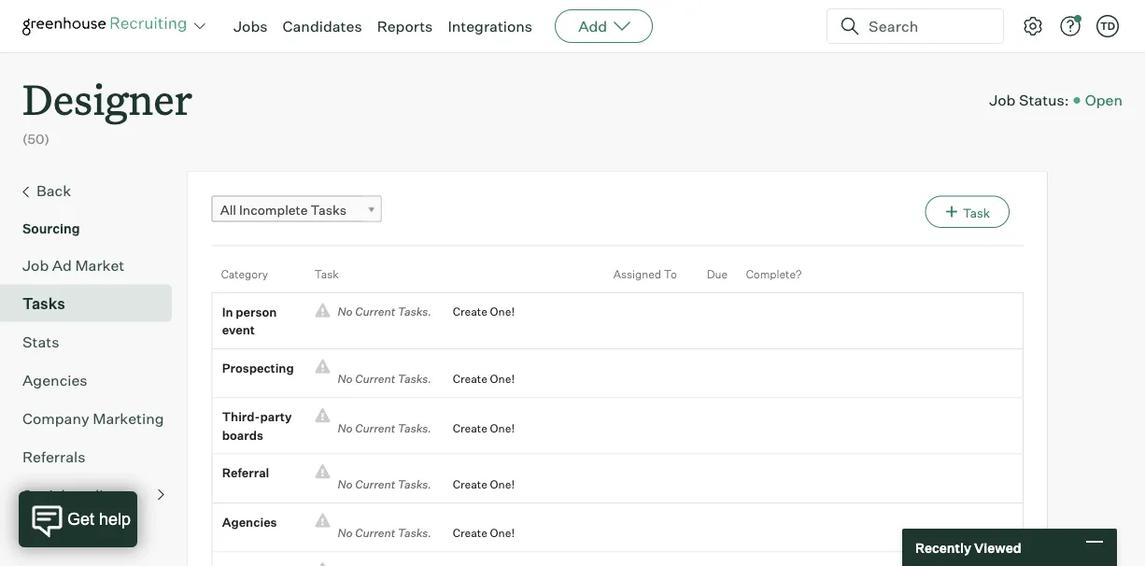Task type: vqa. For each thing, say whether or not it's contained in the screenshot.
1st "Create One!" from the top
yes



Task type: locate. For each thing, give the bounding box(es) containing it.
back
[[36, 181, 71, 200]]

tasks right incomplete
[[311, 202, 347, 218]]

2 no from the top
[[338, 372, 353, 386]]

agencies down referral
[[222, 515, 277, 530]]

3 tasks. from the top
[[398, 421, 432, 435]]

Top navigation search text field
[[862, 7, 992, 45]]

stats
[[22, 332, 59, 351]]

5 tasks. from the top
[[398, 526, 432, 540]]

open
[[1085, 91, 1123, 109]]

task
[[963, 205, 990, 220], [315, 267, 339, 281]]

no current tasks.
[[330, 305, 439, 319], [330, 372, 439, 386], [330, 421, 439, 435], [330, 477, 439, 491], [330, 526, 439, 540]]

1 vertical spatial agencies
[[222, 515, 277, 530]]

4 create from the top
[[453, 477, 488, 491]]

jobs link
[[234, 17, 268, 36]]

1 vertical spatial tasks
[[22, 294, 65, 313]]

create one! for prospecting
[[453, 372, 515, 386]]

3 no current tasks. from the top
[[330, 421, 439, 435]]

tasks. for prospecting
[[398, 372, 432, 386]]

1 horizontal spatial agencies
[[222, 515, 277, 530]]

1 horizontal spatial tasks
[[311, 202, 347, 218]]

4 one! from the top
[[490, 477, 515, 491]]

create
[[453, 305, 488, 319], [453, 372, 488, 386], [453, 421, 488, 435], [453, 477, 488, 491], [453, 526, 488, 540]]

4 tasks. from the top
[[398, 477, 432, 491]]

category
[[221, 267, 268, 281]]

1 horizontal spatial task
[[963, 205, 990, 220]]

create one! for in person event
[[453, 305, 515, 319]]

create for agencies
[[453, 526, 488, 540]]

4 current from the top
[[355, 477, 395, 491]]

0 vertical spatial task
[[963, 205, 990, 220]]

3 current from the top
[[355, 421, 395, 435]]

due
[[707, 267, 728, 281]]

back link
[[22, 179, 164, 203]]

1 no current tasks. from the top
[[330, 305, 439, 319]]

create one!
[[453, 305, 515, 319], [453, 372, 515, 386], [453, 421, 515, 435], [453, 477, 515, 491], [453, 526, 515, 540]]

2 tasks. from the top
[[398, 372, 432, 386]]

0 horizontal spatial tasks
[[22, 294, 65, 313]]

no current tasks. for referral
[[330, 477, 439, 491]]

5 create from the top
[[453, 526, 488, 540]]

marketing
[[93, 409, 164, 428]]

current for prospecting
[[355, 372, 395, 386]]

job
[[990, 91, 1016, 109], [22, 256, 49, 274]]

viewed
[[975, 539, 1022, 556]]

4 no current tasks. from the top
[[330, 477, 439, 491]]

job left ad
[[22, 256, 49, 274]]

third-party boards
[[222, 409, 292, 443]]

reports link
[[377, 17, 433, 36]]

create one! link for agencies
[[439, 524, 515, 543]]

2 create one! link from the top
[[439, 370, 515, 388]]

configure image
[[1022, 15, 1045, 37]]

1 create from the top
[[453, 305, 488, 319]]

current
[[355, 305, 395, 319], [355, 372, 395, 386], [355, 421, 395, 435], [355, 477, 395, 491], [355, 526, 395, 540]]

0 vertical spatial agencies
[[22, 371, 87, 389]]

2 current from the top
[[355, 372, 395, 386]]

no current tasks. for third-party boards
[[330, 421, 439, 435]]

1 current from the top
[[355, 305, 395, 319]]

0 horizontal spatial task
[[315, 267, 339, 281]]

referrals
[[22, 447, 85, 466]]

company marketing link
[[22, 407, 164, 430]]

create one! for agencies
[[453, 526, 515, 540]]

create one! for referral
[[453, 477, 515, 491]]

add
[[579, 17, 608, 36]]

tasks.
[[398, 305, 432, 319], [398, 372, 432, 386], [398, 421, 432, 435], [398, 477, 432, 491], [398, 526, 432, 540]]

tasks
[[311, 202, 347, 218], [22, 294, 65, 313]]

designer link
[[22, 52, 193, 130]]

prospecting
[[222, 360, 294, 375]]

integrations
[[448, 17, 533, 36]]

market
[[75, 256, 124, 274]]

current for in person event
[[355, 305, 395, 319]]

1 one! from the top
[[490, 305, 515, 319]]

4 create one! from the top
[[453, 477, 515, 491]]

agencies
[[22, 371, 87, 389], [222, 515, 277, 530]]

2 one! from the top
[[490, 372, 515, 386]]

candidates
[[283, 17, 362, 36]]

agencies link
[[22, 369, 164, 391]]

job for job ad market
[[22, 256, 49, 274]]

no
[[338, 305, 353, 319], [338, 372, 353, 386], [338, 421, 353, 435], [338, 477, 353, 491], [338, 526, 353, 540]]

4 no from the top
[[338, 477, 353, 491]]

create one! link for third-party boards
[[439, 419, 515, 437]]

1 create one! link from the top
[[439, 303, 515, 321]]

0 vertical spatial tasks
[[311, 202, 347, 218]]

no for referral
[[338, 477, 353, 491]]

media
[[68, 486, 112, 504]]

current for third-party boards
[[355, 421, 395, 435]]

create for prospecting
[[453, 372, 488, 386]]

5 one! from the top
[[490, 526, 515, 540]]

current for referral
[[355, 477, 395, 491]]

ad
[[52, 256, 72, 274]]

0 horizontal spatial job
[[22, 256, 49, 274]]

3 create one! link from the top
[[439, 419, 515, 437]]

one! for prospecting
[[490, 372, 515, 386]]

boards
[[222, 428, 263, 443]]

3 no from the top
[[338, 421, 353, 435]]

3 create from the top
[[453, 421, 488, 435]]

2 no current tasks. from the top
[[330, 372, 439, 386]]

referrals link
[[22, 445, 164, 468]]

jobs
[[234, 17, 268, 36]]

agencies up company
[[22, 371, 87, 389]]

job left status:
[[990, 91, 1016, 109]]

complete?
[[746, 267, 802, 281]]

1 vertical spatial job
[[22, 256, 49, 274]]

0 horizontal spatial agencies
[[22, 371, 87, 389]]

sourcing
[[22, 220, 80, 237]]

tasks up stats
[[22, 294, 65, 313]]

5 create one! link from the top
[[439, 524, 515, 543]]

4 create one! link from the top
[[439, 475, 515, 494]]

designer
[[22, 71, 193, 126]]

5 no current tasks. from the top
[[330, 526, 439, 540]]

3 create one! from the top
[[453, 421, 515, 435]]

create one! link for prospecting
[[439, 370, 515, 388]]

one!
[[490, 305, 515, 319], [490, 372, 515, 386], [490, 421, 515, 435], [490, 477, 515, 491], [490, 526, 515, 540]]

1 horizontal spatial job
[[990, 91, 1016, 109]]

2 create one! from the top
[[453, 372, 515, 386]]

no for prospecting
[[338, 372, 353, 386]]

0 vertical spatial job
[[990, 91, 1016, 109]]

5 no from the top
[[338, 526, 353, 540]]

1 no from the top
[[338, 305, 353, 319]]

td button
[[1093, 11, 1123, 41]]

1 create one! from the top
[[453, 305, 515, 319]]

event
[[222, 323, 255, 337]]

2 create from the top
[[453, 372, 488, 386]]

switch applications element
[[189, 15, 211, 37]]

5 current from the top
[[355, 526, 395, 540]]

1 tasks. from the top
[[398, 305, 432, 319]]

no for in person event
[[338, 305, 353, 319]]

create one! link
[[439, 303, 515, 321], [439, 370, 515, 388], [439, 419, 515, 437], [439, 475, 515, 494], [439, 524, 515, 543]]

3 one! from the top
[[490, 421, 515, 435]]

5 create one! from the top
[[453, 526, 515, 540]]

1 vertical spatial task
[[315, 267, 339, 281]]



Task type: describe. For each thing, give the bounding box(es) containing it.
td
[[1101, 20, 1116, 32]]

create for in person event
[[453, 305, 488, 319]]

reports
[[377, 17, 433, 36]]

to
[[664, 267, 677, 281]]

recently
[[916, 539, 972, 556]]

tasks. for referral
[[398, 477, 432, 491]]

create one! link for referral
[[439, 475, 515, 494]]

one! for agencies
[[490, 526, 515, 540]]

stats link
[[22, 330, 164, 353]]

no current tasks. for in person event
[[330, 305, 439, 319]]

incomplete
[[239, 202, 308, 218]]

in person event
[[222, 304, 277, 337]]

job for job status:
[[990, 91, 1016, 109]]

referral
[[222, 466, 269, 480]]

job ad market
[[22, 256, 124, 274]]

tasks. for agencies
[[398, 526, 432, 540]]

candidates link
[[283, 17, 362, 36]]

tasks link
[[22, 292, 164, 315]]

social media link
[[22, 484, 164, 506]]

no for third-party boards
[[338, 421, 353, 435]]

tasks inside "link"
[[22, 294, 65, 313]]

create for referral
[[453, 477, 488, 491]]

all
[[220, 202, 236, 218]]

designer (50)
[[22, 71, 193, 147]]

create one! link for in person event
[[439, 303, 515, 321]]

in
[[222, 304, 233, 319]]

job status:
[[990, 91, 1070, 109]]

current for agencies
[[355, 526, 395, 540]]

company
[[22, 409, 89, 428]]

task for sourcing
[[963, 205, 990, 220]]

job ad market link
[[22, 254, 164, 276]]

create for third-party boards
[[453, 421, 488, 435]]

task for task
[[315, 267, 339, 281]]

add button
[[555, 9, 653, 43]]

assigned to
[[614, 267, 677, 281]]

no current tasks. for prospecting
[[330, 372, 439, 386]]

recently viewed
[[916, 539, 1022, 556]]

tasks. for third-party boards
[[398, 421, 432, 435]]

create one! for third-party boards
[[453, 421, 515, 435]]

person
[[236, 304, 277, 319]]

no current tasks. for agencies
[[330, 526, 439, 540]]

social media
[[22, 486, 112, 504]]

(50)
[[22, 131, 49, 147]]

party
[[260, 409, 292, 424]]

assigned
[[614, 267, 662, 281]]

one! for referral
[[490, 477, 515, 491]]

third-
[[222, 409, 260, 424]]

all incomplete tasks
[[220, 202, 347, 218]]

all incomplete tasks link
[[212, 196, 382, 223]]

agencies inside agencies 'link'
[[22, 371, 87, 389]]

integrations link
[[448, 17, 533, 36]]

social
[[22, 486, 65, 504]]

no for agencies
[[338, 526, 353, 540]]

td button
[[1097, 15, 1119, 37]]

company marketing
[[22, 409, 164, 428]]

tasks. for in person event
[[398, 305, 432, 319]]

switch applications image
[[192, 17, 207, 36]]

status:
[[1019, 91, 1070, 109]]

one! for in person event
[[490, 305, 515, 319]]

one! for third-party boards
[[490, 421, 515, 435]]



